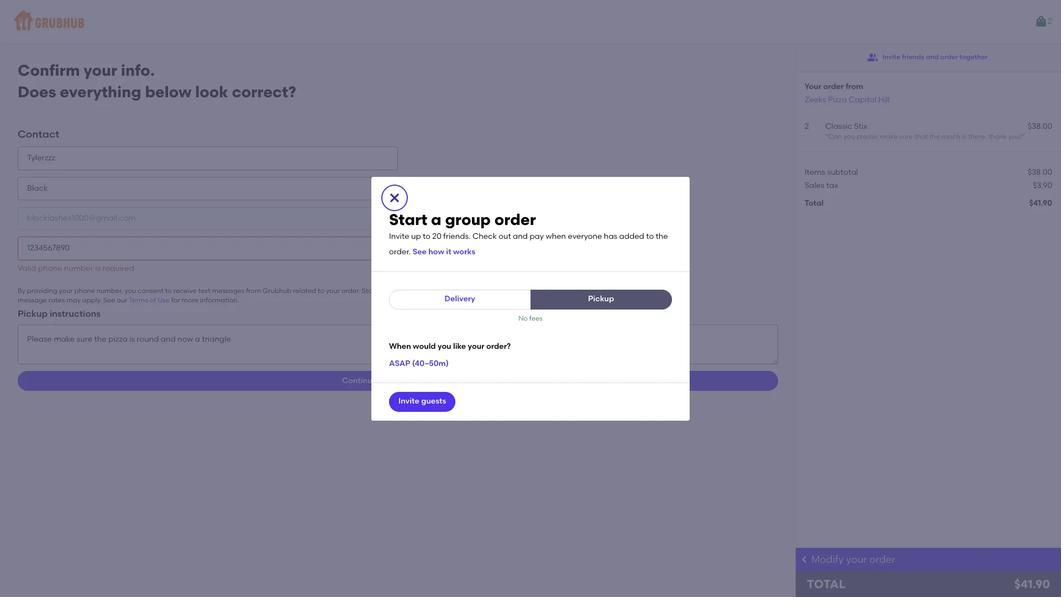 Task type: describe. For each thing, give the bounding box(es) containing it.
modify your order
[[812, 553, 896, 566]]

from inside your order from zeeks pizza capitol hill
[[846, 82, 864, 91]]

invite guests button
[[389, 392, 456, 412]]

1 vertical spatial total
[[807, 577, 846, 591]]

$3.90
[[1034, 181, 1053, 190]]

0 vertical spatial $41.90
[[1030, 199, 1053, 208]]

2 inside 'button'
[[1048, 17, 1053, 26]]

may
[[66, 297, 81, 304]]

look
[[195, 82, 228, 101]]

the inside start a group order invite up to 20 friends. check out and pay when everyone has added to the order.
[[656, 232, 668, 241]]

instructions
[[50, 308, 101, 319]]

asap (40–50m)
[[389, 359, 449, 368]]

added
[[620, 232, 645, 241]]

pizza
[[828, 95, 847, 104]]

to inside button
[[379, 376, 387, 385]]

2 vertical spatial you
[[438, 342, 452, 351]]

valid phone number is required
[[18, 264, 134, 273]]

out
[[499, 232, 511, 241]]

invite inside start a group order invite up to 20 friends. check out and pay when everyone has added to the order.
[[389, 232, 410, 241]]

$38.00 for $38.00
[[1028, 167, 1053, 177]]

up
[[411, 232, 421, 241]]

more
[[182, 297, 199, 304]]

consent
[[138, 287, 164, 295]]

please
[[857, 133, 879, 141]]

how
[[429, 247, 445, 257]]

text
[[198, 287, 211, 295]]

pickup for pickup
[[588, 294, 614, 304]]

sales tax
[[805, 181, 839, 190]]

main navigation navigation
[[0, 0, 1062, 43]]

stix
[[855, 122, 868, 131]]

that
[[915, 133, 928, 141]]

(40–50m)
[[412, 359, 449, 368]]

providing
[[27, 287, 57, 295]]

see how it works
[[413, 247, 476, 257]]

pickup for pickup instructions
[[18, 308, 48, 319]]

your up may
[[59, 287, 73, 295]]

check
[[473, 232, 497, 241]]

has
[[604, 232, 618, 241]]

classic stix
[[826, 122, 868, 131]]

subtotal
[[828, 167, 859, 177]]

start
[[389, 210, 428, 229]]

modify
[[812, 553, 844, 566]]

and inside start a group order invite up to 20 friends. check out and pay when everyone has added to the order.
[[513, 232, 528, 241]]

2 " from the left
[[1022, 133, 1025, 141]]

thank
[[989, 133, 1008, 141]]

phone inside the by providing your phone number, you consent to receive text messages from grubhub related to your order. standard message rates may apply. see our
[[74, 287, 95, 295]]

when
[[389, 342, 411, 351]]

friends
[[903, 53, 925, 61]]

number,
[[97, 287, 123, 295]]

items subtotal
[[805, 167, 859, 177]]

does
[[18, 82, 56, 101]]

terms of use link
[[129, 297, 170, 304]]

you inside the $38.00 " can you please make sure that the ranch is there, thank you! "
[[844, 133, 856, 141]]

hill
[[879, 95, 890, 104]]

order. inside start a group order invite up to 20 friends. check out and pay when everyone has added to the order.
[[389, 247, 411, 257]]

asap (40–50m) button
[[389, 354, 449, 374]]

invite guests
[[399, 397, 446, 406]]

20
[[433, 232, 442, 241]]

everything
[[60, 82, 141, 101]]

terms of use for more information.
[[129, 297, 239, 304]]

people icon image
[[867, 52, 879, 63]]

related
[[293, 287, 316, 295]]

order. inside the by providing your phone number, you consent to receive text messages from grubhub related to your order. standard message rates may apply. see our
[[342, 287, 360, 295]]

invite for invite friends and order together
[[883, 53, 901, 61]]

order inside start a group order invite up to 20 friends. check out and pay when everyone has added to the order.
[[495, 210, 536, 229]]

valid
[[18, 264, 36, 273]]

Last name text field
[[18, 177, 398, 200]]

when would you like your order?
[[389, 342, 511, 351]]

2 button
[[1035, 12, 1053, 32]]

0 vertical spatial phone
[[38, 264, 62, 273]]

you!
[[1009, 133, 1022, 141]]

your order from zeeks pizza capitol hill
[[805, 82, 890, 104]]

group
[[445, 210, 491, 229]]

see how it works button
[[413, 242, 476, 262]]

to right added
[[646, 232, 654, 241]]

order inside invite friends and order together button
[[941, 53, 958, 61]]

for
[[171, 297, 180, 304]]

no fees
[[519, 314, 543, 322]]

Pickup instructions text field
[[18, 325, 779, 365]]

is inside the $38.00 " can you please make sure that the ranch is there, thank you! "
[[962, 133, 967, 141]]

no
[[519, 314, 528, 322]]

when
[[546, 232, 566, 241]]

$38.00 " can you please make sure that the ranch is there, thank you! "
[[826, 122, 1053, 141]]

invite friends and order together button
[[867, 48, 988, 67]]

sales
[[805, 181, 825, 190]]

valid phone number is required alert
[[18, 264, 134, 273]]

continue to payment method
[[342, 376, 454, 385]]

it
[[446, 247, 452, 257]]

pickup instructions
[[18, 308, 101, 319]]

Phone telephone field
[[18, 237, 398, 260]]

order right modify at the right bottom
[[870, 553, 896, 566]]



Task type: vqa. For each thing, say whether or not it's contained in the screenshot.
left Pickup
yes



Task type: locate. For each thing, give the bounding box(es) containing it.
invite right people icon
[[883, 53, 901, 61]]

classic
[[826, 122, 853, 131]]

1 vertical spatial $41.90
[[1015, 577, 1051, 591]]

required
[[103, 264, 134, 273]]

sure
[[900, 133, 913, 141]]

0 vertical spatial from
[[846, 82, 864, 91]]

use
[[158, 297, 170, 304]]

message
[[18, 297, 47, 304]]

everyone
[[568, 232, 602, 241]]

of
[[150, 297, 156, 304]]

2 vertical spatial invite
[[399, 397, 420, 406]]

1 horizontal spatial see
[[413, 247, 427, 257]]

and
[[926, 53, 939, 61], [513, 232, 528, 241]]

your right related
[[326, 287, 340, 295]]

0 vertical spatial you
[[844, 133, 856, 141]]

1 vertical spatial 2
[[805, 122, 809, 131]]

friends.
[[444, 232, 471, 241]]

contact
[[18, 128, 59, 141]]

1 vertical spatial and
[[513, 232, 528, 241]]

total
[[805, 199, 824, 208], [807, 577, 846, 591]]

and inside button
[[926, 53, 939, 61]]

the inside the $38.00 " can you please make sure that the ranch is there, thank you! "
[[930, 133, 940, 141]]

0 vertical spatial the
[[930, 133, 940, 141]]

to right related
[[318, 287, 325, 295]]

and right friends
[[926, 53, 939, 61]]

invite friends and order together
[[883, 53, 988, 61]]

order. left standard
[[342, 287, 360, 295]]

0 horizontal spatial 2
[[805, 122, 809, 131]]

your
[[84, 61, 117, 80], [59, 287, 73, 295], [326, 287, 340, 295], [468, 342, 485, 351], [847, 553, 868, 566]]

invite left up
[[389, 232, 410, 241]]

to left payment
[[379, 376, 387, 385]]

0 vertical spatial $38.00
[[1028, 122, 1053, 131]]

is right number
[[95, 264, 101, 273]]

order
[[941, 53, 958, 61], [824, 82, 844, 91], [495, 210, 536, 229], [870, 553, 896, 566]]

your right modify at the right bottom
[[847, 553, 868, 566]]

to left 20
[[423, 232, 431, 241]]

0 vertical spatial and
[[926, 53, 939, 61]]

svg image
[[388, 191, 401, 204]]

items
[[805, 167, 826, 177]]

1 vertical spatial from
[[246, 287, 261, 295]]

ranch
[[942, 133, 961, 141]]

order up pizza
[[824, 82, 844, 91]]

zeeks
[[805, 95, 827, 104]]

your
[[805, 82, 822, 91]]

0 vertical spatial is
[[962, 133, 967, 141]]

1 " from the left
[[826, 133, 829, 141]]

continue
[[342, 376, 377, 385]]

First name text field
[[18, 147, 398, 170]]

1 vertical spatial you
[[125, 287, 136, 295]]

by
[[18, 287, 25, 295]]

below
[[145, 82, 192, 101]]

1 horizontal spatial you
[[438, 342, 452, 351]]

continue to payment method button
[[18, 371, 779, 391]]

1 vertical spatial order.
[[342, 287, 360, 295]]

tax
[[827, 181, 839, 190]]

delivery
[[445, 294, 475, 304]]

phone up 'apply.'
[[74, 287, 95, 295]]

1 vertical spatial the
[[656, 232, 668, 241]]

2 horizontal spatial you
[[844, 133, 856, 141]]

$38.00 inside the $38.00 " can you please make sure that the ranch is there, thank you! "
[[1028, 122, 1053, 131]]

you up "terms"
[[125, 287, 136, 295]]

is
[[962, 133, 967, 141], [95, 264, 101, 273]]

1 vertical spatial see
[[103, 297, 115, 304]]

0 horizontal spatial the
[[656, 232, 668, 241]]

1 vertical spatial pickup
[[18, 308, 48, 319]]

confirm your info. does everything below look correct?
[[18, 61, 296, 101]]

works
[[453, 247, 476, 257]]

number
[[64, 264, 93, 273]]

from up zeeks pizza capitol hill link
[[846, 82, 864, 91]]

see inside the by providing your phone number, you consent to receive text messages from grubhub related to your order. standard message rates may apply. see our
[[103, 297, 115, 304]]

0 vertical spatial total
[[805, 199, 824, 208]]

order. down 'start'
[[389, 247, 411, 257]]

0 vertical spatial invite
[[883, 53, 901, 61]]

a
[[431, 210, 442, 229]]

you down the classic stix
[[844, 133, 856, 141]]

0 horizontal spatial see
[[103, 297, 115, 304]]

total down sales
[[805, 199, 824, 208]]

$41.90
[[1030, 199, 1053, 208], [1015, 577, 1051, 591]]

0 horizontal spatial and
[[513, 232, 528, 241]]

the right that in the right top of the page
[[930, 133, 940, 141]]

make
[[880, 133, 898, 141]]

1 horizontal spatial and
[[926, 53, 939, 61]]

guests
[[421, 397, 446, 406]]

would
[[413, 342, 436, 351]]

method
[[425, 376, 454, 385]]

like
[[453, 342, 466, 351]]

order left together in the top right of the page
[[941, 53, 958, 61]]

from inside the by providing your phone number, you consent to receive text messages from grubhub related to your order. standard message rates may apply. see our
[[246, 287, 261, 295]]

see inside see how it works button
[[413, 247, 427, 257]]

from
[[846, 82, 864, 91], [246, 287, 261, 295]]

"
[[826, 133, 829, 141], [1022, 133, 1025, 141]]

total down modify at the right bottom
[[807, 577, 846, 591]]

to
[[423, 232, 431, 241], [646, 232, 654, 241], [165, 287, 172, 295], [318, 287, 325, 295], [379, 376, 387, 385]]

see down number,
[[103, 297, 115, 304]]

$38.00
[[1028, 122, 1053, 131], [1028, 167, 1053, 177]]

" down classic at the right of page
[[826, 133, 829, 141]]

1 horizontal spatial the
[[930, 133, 940, 141]]

0 horizontal spatial pickup
[[18, 308, 48, 319]]

1 horizontal spatial 2
[[1048, 17, 1053, 26]]

see
[[413, 247, 427, 257], [103, 297, 115, 304]]

0 horizontal spatial is
[[95, 264, 101, 273]]

terms
[[129, 297, 148, 304]]

is left there,
[[962, 133, 967, 141]]

confirm
[[18, 61, 80, 80]]

capitol
[[849, 95, 877, 104]]

messages
[[212, 287, 245, 295]]

order inside your order from zeeks pizza capitol hill
[[824, 82, 844, 91]]

standard
[[362, 287, 392, 295]]

pay
[[530, 232, 544, 241]]

your right "like"
[[468, 342, 485, 351]]

rates
[[49, 297, 65, 304]]

0 horizontal spatial from
[[246, 287, 261, 295]]

pickup
[[588, 294, 614, 304], [18, 308, 48, 319]]

invite down payment
[[399, 397, 420, 406]]

1 horizontal spatial "
[[1022, 133, 1025, 141]]

your inside confirm your info. does everything below look correct?
[[84, 61, 117, 80]]

1 horizontal spatial order.
[[389, 247, 411, 257]]

there,
[[969, 133, 987, 141]]

1 vertical spatial is
[[95, 264, 101, 273]]

you left "like"
[[438, 342, 452, 351]]

pickup button
[[531, 289, 672, 309]]

" right thank
[[1022, 133, 1025, 141]]

payment
[[389, 376, 423, 385]]

correct?
[[232, 82, 296, 101]]

1 $38.00 from the top
[[1028, 122, 1053, 131]]

your up everything
[[84, 61, 117, 80]]

by providing your phone number, you consent to receive text messages from grubhub related to your order. standard message rates may apply. see our
[[18, 287, 392, 304]]

1 horizontal spatial phone
[[74, 287, 95, 295]]

apply.
[[82, 297, 102, 304]]

invite
[[883, 53, 901, 61], [389, 232, 410, 241], [399, 397, 420, 406]]

our
[[117, 297, 127, 304]]

1 horizontal spatial from
[[846, 82, 864, 91]]

$38.00 for $38.00 " can you please make sure that the ranch is there, thank you! "
[[1028, 122, 1053, 131]]

the right added
[[656, 232, 668, 241]]

zeeks pizza capitol hill link
[[805, 95, 890, 104]]

1 horizontal spatial is
[[962, 133, 967, 141]]

1 horizontal spatial pickup
[[588, 294, 614, 304]]

1 vertical spatial $38.00
[[1028, 167, 1053, 177]]

0 vertical spatial see
[[413, 247, 427, 257]]

from left grubhub
[[246, 287, 261, 295]]

delivery button
[[389, 289, 531, 309]]

receive
[[173, 287, 197, 295]]

order.
[[389, 247, 411, 257], [342, 287, 360, 295]]

you inside the by providing your phone number, you consent to receive text messages from grubhub related to your order. standard message rates may apply. see our
[[125, 287, 136, 295]]

1 vertical spatial phone
[[74, 287, 95, 295]]

0 vertical spatial 2
[[1048, 17, 1053, 26]]

0 vertical spatial pickup
[[588, 294, 614, 304]]

and right the out
[[513, 232, 528, 241]]

1 vertical spatial invite
[[389, 232, 410, 241]]

pickup inside button
[[588, 294, 614, 304]]

0 horizontal spatial order.
[[342, 287, 360, 295]]

together
[[960, 53, 988, 61]]

0 vertical spatial order.
[[389, 247, 411, 257]]

0 horizontal spatial you
[[125, 287, 136, 295]]

phone right valid
[[38, 264, 62, 273]]

info.
[[121, 61, 155, 80]]

2 $38.00 from the top
[[1028, 167, 1053, 177]]

to up use
[[165, 287, 172, 295]]

see down up
[[413, 247, 427, 257]]

2
[[1048, 17, 1053, 26], [805, 122, 809, 131]]

0 horizontal spatial "
[[826, 133, 829, 141]]

can
[[829, 133, 842, 141]]

0 horizontal spatial phone
[[38, 264, 62, 273]]

order up the out
[[495, 210, 536, 229]]

order?
[[487, 342, 511, 351]]

invite for invite guests
[[399, 397, 420, 406]]



